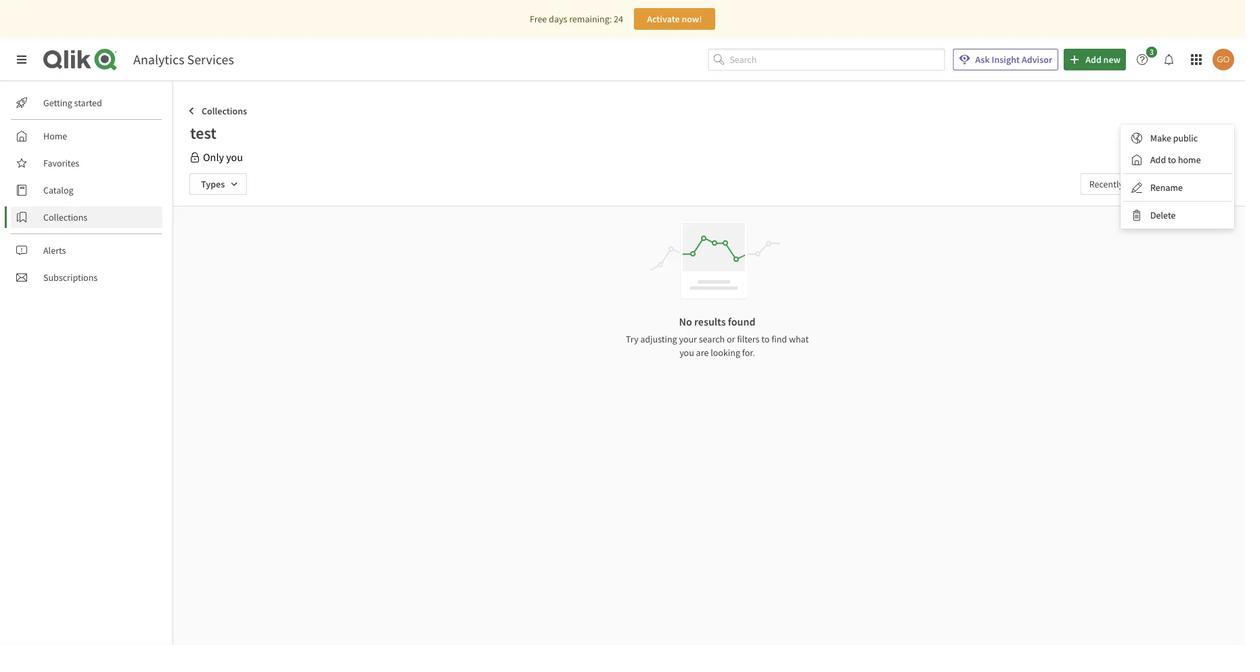 Task type: vqa. For each thing, say whether or not it's contained in the screenshot.
'Close Sidebar Menu' "icon"
yes



Task type: describe. For each thing, give the bounding box(es) containing it.
delete button
[[1124, 204, 1232, 226]]

close sidebar menu image
[[16, 54, 27, 65]]

home
[[43, 130, 67, 142]]

free
[[530, 13, 547, 25]]

favorites
[[43, 157, 79, 169]]

subscriptions link
[[11, 267, 162, 288]]

make
[[1151, 132, 1172, 144]]

getting started link
[[11, 92, 162, 114]]

ask insight advisor
[[976, 53, 1053, 66]]

add to home button
[[1124, 149, 1232, 171]]

Search text field
[[730, 49, 945, 71]]

ask
[[976, 53, 990, 66]]

alerts
[[43, 244, 66, 257]]

ask insight advisor button
[[953, 49, 1059, 70]]

recently used image
[[1081, 173, 1167, 195]]

looking
[[711, 347, 741, 359]]

what
[[789, 333, 809, 345]]

activate
[[647, 13, 680, 25]]

try
[[626, 333, 639, 345]]

remaining:
[[569, 13, 612, 25]]

search
[[699, 333, 725, 345]]

analytics services
[[133, 51, 234, 68]]

results
[[695, 315, 726, 328]]

home link
[[11, 125, 162, 147]]

no results found try adjusting your search or filters to find what you are looking for.
[[626, 315, 809, 359]]

alerts link
[[11, 240, 162, 261]]

filters
[[737, 333, 760, 345]]

advisor
[[1022, 53, 1053, 66]]

navigation pane element
[[0, 87, 173, 294]]

catalog
[[43, 184, 74, 196]]

make public button
[[1124, 127, 1232, 149]]

public
[[1174, 132, 1198, 144]]

started
[[74, 97, 102, 109]]

subscriptions
[[43, 271, 98, 284]]

filters region
[[187, 171, 1227, 198]]

activate now! link
[[634, 8, 716, 30]]

collections inside navigation pane element
[[43, 211, 87, 223]]

for.
[[743, 347, 755, 359]]

getting
[[43, 97, 72, 109]]

only you
[[203, 150, 243, 164]]

add to home
[[1151, 154, 1202, 166]]

free days remaining: 24
[[530, 13, 624, 25]]

favorites link
[[11, 152, 162, 174]]



Task type: locate. For each thing, give the bounding box(es) containing it.
switch view group
[[1179, 173, 1224, 195]]

collections link up test
[[184, 100, 253, 122]]

insight
[[992, 53, 1020, 66]]

you
[[226, 150, 243, 164], [680, 347, 695, 359]]

24
[[614, 13, 624, 25]]

1 horizontal spatial you
[[680, 347, 695, 359]]

you down the your
[[680, 347, 695, 359]]

days
[[549, 13, 568, 25]]

0 horizontal spatial to
[[762, 333, 770, 345]]

test
[[190, 123, 217, 143]]

1 vertical spatial collections
[[43, 211, 87, 223]]

test button
[[190, 122, 1197, 144], [190, 122, 1197, 144]]

1 horizontal spatial collections link
[[184, 100, 253, 122]]

menu
[[1121, 125, 1235, 229]]

to right add
[[1169, 154, 1177, 166]]

0 vertical spatial collections link
[[184, 100, 253, 122]]

you inside no results found try adjusting your search or filters to find what you are looking for.
[[680, 347, 695, 359]]

to inside no results found try adjusting your search or filters to find what you are looking for.
[[762, 333, 770, 345]]

0 horizontal spatial collections
[[43, 211, 87, 223]]

0 horizontal spatial collections link
[[11, 206, 162, 228]]

searchbar element
[[708, 49, 945, 71]]

found
[[728, 315, 756, 328]]

you right only
[[226, 150, 243, 164]]

catalog link
[[11, 179, 162, 201]]

1 horizontal spatial collections
[[202, 105, 247, 117]]

0 vertical spatial collections
[[202, 105, 247, 117]]

to
[[1169, 154, 1177, 166], [762, 333, 770, 345]]

to inside "add to home" button
[[1169, 154, 1177, 166]]

adjusting
[[641, 333, 677, 345]]

or
[[727, 333, 736, 345]]

analytics services element
[[133, 51, 234, 68]]

your
[[679, 333, 697, 345]]

rename
[[1151, 181, 1184, 194]]

activate now!
[[647, 13, 703, 25]]

1 vertical spatial you
[[680, 347, 695, 359]]

add
[[1151, 154, 1167, 166]]

collections up test
[[202, 105, 247, 117]]

0 vertical spatial to
[[1169, 154, 1177, 166]]

collections
[[202, 105, 247, 117], [43, 211, 87, 223]]

collections link
[[184, 100, 253, 122], [11, 206, 162, 228]]

1 horizontal spatial to
[[1169, 154, 1177, 166]]

home
[[1179, 154, 1202, 166]]

to left find
[[762, 333, 770, 345]]

delete
[[1151, 209, 1176, 221]]

rename button
[[1124, 177, 1232, 198]]

make public
[[1151, 132, 1198, 144]]

are
[[696, 347, 709, 359]]

analytics
[[133, 51, 185, 68]]

only
[[203, 150, 224, 164]]

getting started
[[43, 97, 102, 109]]

now!
[[682, 13, 703, 25]]

find
[[772, 333, 787, 345]]

collections down catalog
[[43, 211, 87, 223]]

0 vertical spatial you
[[226, 150, 243, 164]]

1 vertical spatial collections link
[[11, 206, 162, 228]]

no
[[679, 315, 693, 328]]

0 horizontal spatial you
[[226, 150, 243, 164]]

services
[[187, 51, 234, 68]]

1 vertical spatial to
[[762, 333, 770, 345]]

menu containing make public
[[1121, 125, 1235, 229]]

collections link down catalog link
[[11, 206, 162, 228]]



